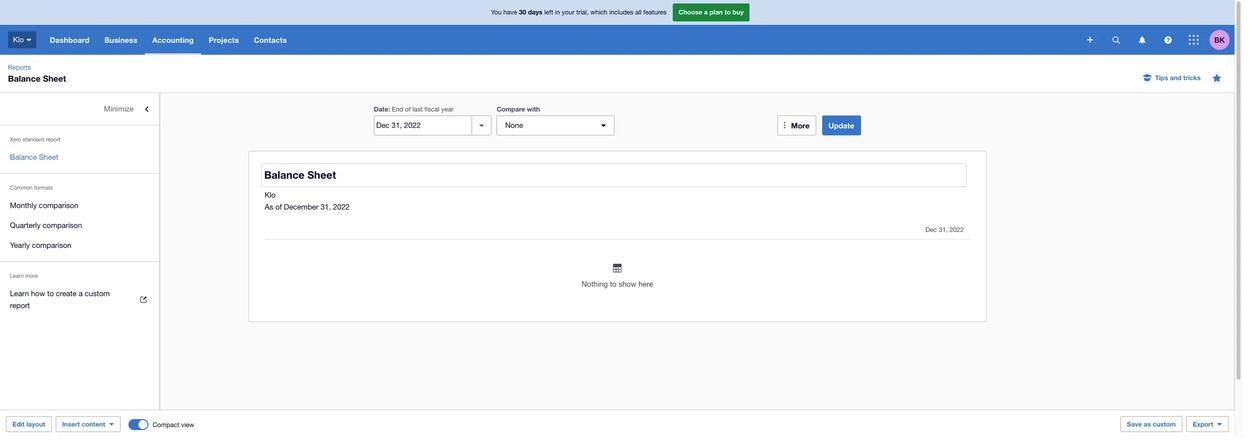 Task type: describe. For each thing, give the bounding box(es) containing it.
2022 inside klo as of december 31, 2022
[[333, 203, 350, 211]]

compare
[[497, 105, 526, 113]]

create
[[56, 290, 77, 298]]

choose a plan to buy
[[679, 8, 744, 16]]

trial,
[[577, 9, 589, 16]]

custom inside button
[[1154, 421, 1177, 429]]

here
[[639, 280, 654, 289]]

edit
[[12, 421, 25, 429]]

klo for klo as of december 31, 2022
[[265, 191, 276, 199]]

content
[[82, 421, 105, 429]]

a inside 'learn how to create a custom report'
[[79, 290, 83, 298]]

Report title field
[[262, 164, 967, 187]]

choose
[[679, 8, 703, 16]]

compact
[[153, 421, 179, 429]]

balance inside balance sheet link
[[10, 153, 37, 161]]

comparison for quarterly comparison
[[43, 221, 82, 230]]

reports
[[8, 64, 31, 71]]

save
[[1128, 421, 1143, 429]]

as
[[1145, 421, 1152, 429]]

learn how to create a custom report
[[10, 290, 110, 310]]

yearly comparison
[[10, 241, 71, 250]]

projects
[[209, 35, 239, 44]]

31, inside report output element
[[939, 226, 948, 234]]

30
[[519, 8, 527, 16]]

sheet inside reports balance sheet
[[43, 73, 66, 84]]

update button
[[823, 116, 861, 136]]

as
[[265, 203, 273, 211]]

comparison for yearly comparison
[[32, 241, 71, 250]]

business button
[[97, 25, 145, 55]]

common formats
[[10, 185, 53, 191]]

report inside 'learn how to create a custom report'
[[10, 302, 30, 310]]

navigation containing dashboard
[[42, 25, 1081, 55]]

learn more
[[10, 273, 38, 279]]

edit layout
[[12, 421, 45, 429]]

date : end of last fiscal year
[[374, 105, 454, 113]]

2 horizontal spatial svg image
[[1165, 36, 1172, 44]]

projects button
[[201, 25, 247, 55]]

end
[[392, 106, 404, 113]]

nothing to show here
[[582, 280, 654, 289]]

december
[[284, 203, 319, 211]]

dec 31, 2022
[[926, 226, 965, 234]]

nothing
[[582, 280, 608, 289]]

klo as of december 31, 2022
[[265, 191, 350, 211]]

yearly comparison link
[[0, 236, 159, 256]]

to inside report output element
[[610, 280, 617, 289]]

left
[[545, 9, 554, 16]]

2 horizontal spatial svg image
[[1190, 35, 1200, 45]]

your
[[562, 9, 575, 16]]

monthly comparison link
[[0, 196, 159, 216]]

fiscal
[[425, 106, 440, 113]]

compare with
[[497, 105, 540, 113]]

quarterly comparison
[[10, 221, 82, 230]]

balance sheet
[[10, 153, 58, 161]]

bk button
[[1211, 25, 1235, 55]]

more
[[792, 121, 810, 130]]

which
[[591, 9, 608, 16]]

none
[[506, 121, 523, 130]]

update
[[829, 121, 855, 130]]

contacts button
[[247, 25, 295, 55]]

balance sheet link
[[0, 148, 159, 167]]

tips and tricks
[[1156, 74, 1202, 82]]

to inside banner
[[725, 8, 731, 16]]

insert
[[62, 421, 80, 429]]

contacts
[[254, 35, 287, 44]]

reports link
[[4, 63, 35, 73]]

1 horizontal spatial svg image
[[1113, 36, 1121, 44]]

plan
[[710, 8, 723, 16]]

more button
[[778, 116, 817, 136]]

you have 30 days left in your trial, which includes all features
[[491, 8, 667, 16]]

xero standard report
[[10, 137, 60, 143]]

show
[[619, 280, 637, 289]]

to inside 'learn how to create a custom report'
[[47, 290, 54, 298]]

2022 inside report output element
[[950, 226, 965, 234]]

formats
[[34, 185, 53, 191]]

banner containing bk
[[0, 0, 1235, 55]]



Task type: vqa. For each thing, say whether or not it's contained in the screenshot.
svg icon in 'Best Cakes' popup button
no



Task type: locate. For each thing, give the bounding box(es) containing it.
31, right dec at bottom right
[[939, 226, 948, 234]]

learn for learn how to create a custom report
[[10, 290, 29, 298]]

accounting button
[[145, 25, 201, 55]]

0 vertical spatial custom
[[85, 290, 110, 298]]

of right as
[[276, 203, 282, 211]]

1 horizontal spatial 31,
[[939, 226, 948, 234]]

date
[[374, 105, 389, 113]]

1 vertical spatial to
[[610, 280, 617, 289]]

2 horizontal spatial to
[[725, 8, 731, 16]]

comparison
[[39, 201, 78, 210], [43, 221, 82, 230], [32, 241, 71, 250]]

1 vertical spatial comparison
[[43, 221, 82, 230]]

save as custom
[[1128, 421, 1177, 429]]

compact view
[[153, 421, 194, 429]]

2 learn from the top
[[10, 290, 29, 298]]

have
[[504, 9, 518, 16]]

insert content
[[62, 421, 105, 429]]

report output element
[[265, 221, 971, 310]]

31,
[[321, 203, 331, 211], [939, 226, 948, 234]]

dashboard link
[[42, 25, 97, 55]]

of inside date : end of last fiscal year
[[405, 106, 411, 113]]

0 horizontal spatial of
[[276, 203, 282, 211]]

last
[[413, 106, 423, 113]]

learn left more
[[10, 273, 24, 279]]

to right how
[[47, 290, 54, 298]]

1 horizontal spatial 2022
[[950, 226, 965, 234]]

report right the standard
[[46, 137, 60, 143]]

save as custom button
[[1121, 417, 1183, 433]]

edit layout button
[[6, 417, 52, 433]]

1 vertical spatial klo
[[265, 191, 276, 199]]

layout
[[26, 421, 45, 429]]

reports balance sheet
[[8, 64, 66, 84]]

and
[[1171, 74, 1182, 82]]

list of convenience dates image
[[472, 116, 492, 136]]

features
[[644, 9, 667, 16]]

1 learn from the top
[[10, 273, 24, 279]]

1 horizontal spatial svg image
[[1140, 36, 1146, 44]]

xero
[[10, 137, 21, 143]]

tricks
[[1184, 74, 1202, 82]]

with
[[527, 105, 540, 113]]

0 horizontal spatial to
[[47, 290, 54, 298]]

monthly
[[10, 201, 37, 210]]

buy
[[733, 8, 744, 16]]

custom right create
[[85, 290, 110, 298]]

yearly
[[10, 241, 30, 250]]

0 horizontal spatial svg image
[[26, 39, 31, 41]]

0 vertical spatial report
[[46, 137, 60, 143]]

1 vertical spatial 31,
[[939, 226, 948, 234]]

1 horizontal spatial custom
[[1154, 421, 1177, 429]]

0 horizontal spatial a
[[79, 290, 83, 298]]

comparison down formats at the top left
[[39, 201, 78, 210]]

navigation
[[42, 25, 1081, 55]]

sheet
[[43, 73, 66, 84], [39, 153, 58, 161]]

minimize
[[104, 105, 134, 113]]

klo button
[[0, 25, 42, 55]]

dashboard
[[50, 35, 90, 44]]

of left last
[[405, 106, 411, 113]]

to
[[725, 8, 731, 16], [610, 280, 617, 289], [47, 290, 54, 298]]

comparison down quarterly comparison
[[32, 241, 71, 250]]

standard
[[23, 137, 44, 143]]

days
[[528, 8, 543, 16]]

bk
[[1215, 35, 1226, 44]]

0 vertical spatial of
[[405, 106, 411, 113]]

common
[[10, 185, 33, 191]]

of inside klo as of december 31, 2022
[[276, 203, 282, 211]]

custom
[[85, 290, 110, 298], [1154, 421, 1177, 429]]

export
[[1194, 421, 1214, 429]]

of
[[405, 106, 411, 113], [276, 203, 282, 211]]

banner
[[0, 0, 1235, 55]]

accounting
[[152, 35, 194, 44]]

klo up reports
[[13, 35, 24, 44]]

balance down the xero
[[10, 153, 37, 161]]

klo for klo
[[13, 35, 24, 44]]

klo inside popup button
[[13, 35, 24, 44]]

svg image inside "klo" popup button
[[26, 39, 31, 41]]

year
[[442, 106, 454, 113]]

2022 right dec at bottom right
[[950, 226, 965, 234]]

none button
[[497, 116, 615, 136]]

balance inside reports balance sheet
[[8, 73, 41, 84]]

export button
[[1187, 417, 1230, 433]]

balance
[[8, 73, 41, 84], [10, 153, 37, 161]]

0 vertical spatial balance
[[8, 73, 41, 84]]

more
[[25, 273, 38, 279]]

tips and tricks button
[[1138, 70, 1208, 86]]

0 horizontal spatial custom
[[85, 290, 110, 298]]

0 horizontal spatial svg image
[[1088, 37, 1094, 43]]

0 vertical spatial to
[[725, 8, 731, 16]]

learn inside 'learn how to create a custom report'
[[10, 290, 29, 298]]

report down "learn more"
[[10, 302, 30, 310]]

0 horizontal spatial report
[[10, 302, 30, 310]]

0 vertical spatial learn
[[10, 273, 24, 279]]

a left the plan
[[705, 8, 708, 16]]

custom inside 'learn how to create a custom report'
[[85, 290, 110, 298]]

insert content button
[[56, 417, 121, 433]]

1 vertical spatial learn
[[10, 290, 29, 298]]

31, inside klo as of december 31, 2022
[[321, 203, 331, 211]]

learn down "learn more"
[[10, 290, 29, 298]]

to left buy
[[725, 8, 731, 16]]

business
[[104, 35, 137, 44]]

1 vertical spatial a
[[79, 290, 83, 298]]

1 horizontal spatial of
[[405, 106, 411, 113]]

monthly comparison
[[10, 201, 78, 210]]

you
[[491, 9, 502, 16]]

1 horizontal spatial to
[[610, 280, 617, 289]]

learn for learn more
[[10, 273, 24, 279]]

sheet down xero standard report
[[39, 153, 58, 161]]

0 vertical spatial a
[[705, 8, 708, 16]]

svg image
[[1190, 35, 1200, 45], [1113, 36, 1121, 44], [26, 39, 31, 41]]

1 horizontal spatial klo
[[265, 191, 276, 199]]

includes
[[610, 9, 634, 16]]

klo up as
[[265, 191, 276, 199]]

sheet up minimize button
[[43, 73, 66, 84]]

tips
[[1156, 74, 1169, 82]]

report
[[46, 137, 60, 143], [10, 302, 30, 310]]

custom right as in the right bottom of the page
[[1154, 421, 1177, 429]]

view
[[181, 421, 194, 429]]

quarterly
[[10, 221, 41, 230]]

0 horizontal spatial 31,
[[321, 203, 331, 211]]

1 horizontal spatial report
[[46, 137, 60, 143]]

1 vertical spatial sheet
[[39, 153, 58, 161]]

remove from favorites image
[[1208, 68, 1228, 88]]

balance down reports link
[[8, 73, 41, 84]]

1 vertical spatial of
[[276, 203, 282, 211]]

comparison down monthly comparison link
[[43, 221, 82, 230]]

learn how to create a custom report link
[[0, 284, 159, 316]]

svg image
[[1140, 36, 1146, 44], [1165, 36, 1172, 44], [1088, 37, 1094, 43]]

learn
[[10, 273, 24, 279], [10, 290, 29, 298]]

comparison for monthly comparison
[[39, 201, 78, 210]]

1 horizontal spatial a
[[705, 8, 708, 16]]

:
[[389, 105, 390, 113]]

a right create
[[79, 290, 83, 298]]

1 vertical spatial custom
[[1154, 421, 1177, 429]]

dec
[[926, 226, 938, 234]]

minimize button
[[0, 99, 159, 119]]

1 vertical spatial 2022
[[950, 226, 965, 234]]

31, right the december
[[321, 203, 331, 211]]

2 vertical spatial comparison
[[32, 241, 71, 250]]

2 vertical spatial to
[[47, 290, 54, 298]]

1 vertical spatial balance
[[10, 153, 37, 161]]

0 vertical spatial 2022
[[333, 203, 350, 211]]

2022 right the december
[[333, 203, 350, 211]]

how
[[31, 290, 45, 298]]

all
[[636, 9, 642, 16]]

0 vertical spatial klo
[[13, 35, 24, 44]]

2022
[[333, 203, 350, 211], [950, 226, 965, 234]]

0 horizontal spatial klo
[[13, 35, 24, 44]]

0 vertical spatial sheet
[[43, 73, 66, 84]]

quarterly comparison link
[[0, 216, 159, 236]]

0 horizontal spatial 2022
[[333, 203, 350, 211]]

in
[[555, 9, 560, 16]]

Select end date field
[[375, 116, 472, 135]]

klo inside klo as of december 31, 2022
[[265, 191, 276, 199]]

to left show
[[610, 280, 617, 289]]

0 vertical spatial comparison
[[39, 201, 78, 210]]

0 vertical spatial 31,
[[321, 203, 331, 211]]

1 vertical spatial report
[[10, 302, 30, 310]]



